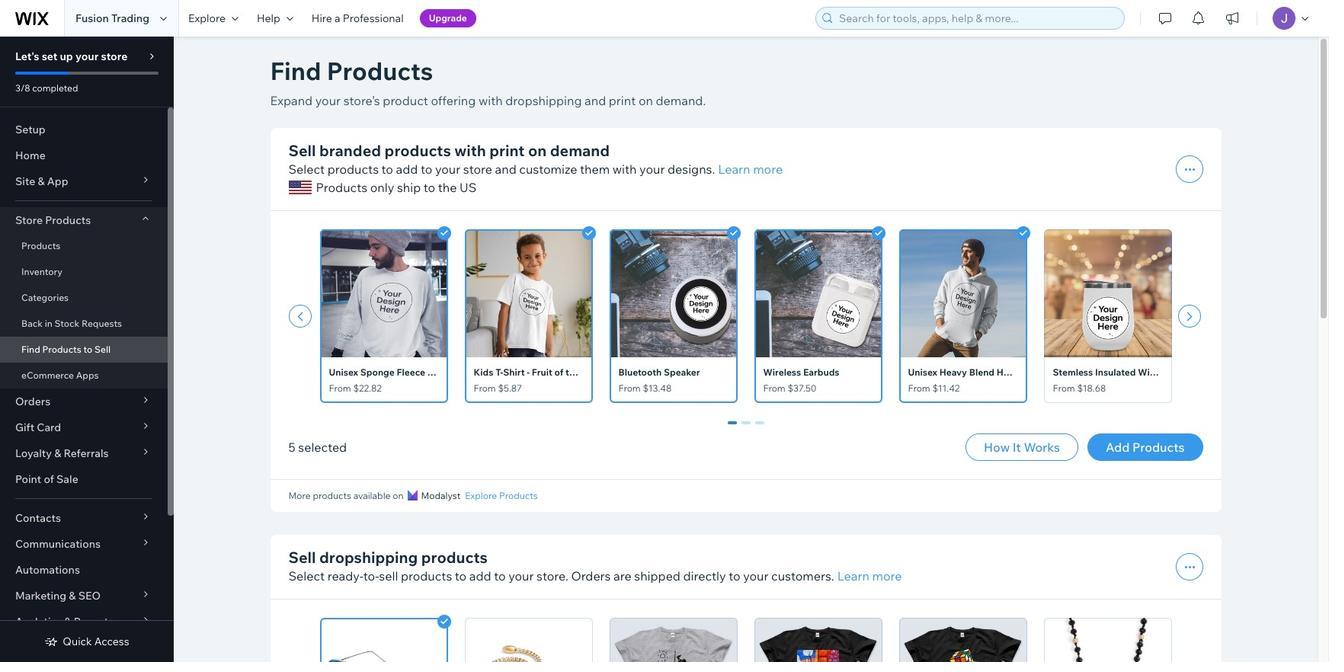 Task type: locate. For each thing, give the bounding box(es) containing it.
2 vertical spatial on
[[393, 490, 404, 502]]

1 horizontal spatial and
[[585, 93, 606, 108]]

products for store products
[[45, 213, 91, 227]]

add
[[1106, 440, 1130, 455]]

1 vertical spatial learn
[[838, 569, 870, 584]]

your right up
[[75, 50, 99, 63]]

on left the demand.
[[639, 93, 653, 108]]

demand
[[550, 141, 610, 160]]

products for find products to sell
[[42, 344, 81, 355]]

from left $11.42
[[908, 383, 931, 394]]

explore for explore
[[188, 11, 226, 25]]

with
[[479, 93, 503, 108], [455, 141, 486, 160], [613, 162, 637, 177]]

sell left "branded"
[[289, 141, 316, 160]]

0 vertical spatial sell
[[289, 141, 316, 160]]

learn
[[718, 162, 751, 177], [838, 569, 870, 584]]

the inside kids t-shirt - fruit of the loom from $5.87
[[566, 367, 580, 378]]

tumbler
[[1163, 367, 1199, 378]]

find products expand your store's product offering with dropshipping and print on demand.
[[270, 56, 706, 108]]

1 unisex from the left
[[329, 367, 358, 378]]

add left store.
[[470, 569, 491, 584]]

of right fruit
[[555, 367, 564, 378]]

categories link
[[0, 285, 168, 311]]

1 horizontal spatial print
[[609, 93, 636, 108]]

print inside find products expand your store's product offering with dropshipping and print on demand.
[[609, 93, 636, 108]]

completed
[[32, 82, 78, 94]]

dropshipping inside sell dropshipping products select ready-to-sell products to add to your store. orders are shipped directly to your customers. learn more
[[320, 548, 418, 567]]

dropshipping up to-
[[320, 548, 418, 567]]

ship
[[397, 180, 421, 195]]

analytics & reports button
[[0, 609, 168, 635]]

& right the "loyalty"
[[54, 447, 61, 461]]

site & app button
[[0, 169, 168, 194]]

with right them
[[613, 162, 637, 177]]

orders left the are
[[571, 569, 611, 584]]

sell down requests
[[95, 344, 111, 355]]

0 horizontal spatial the
[[438, 180, 457, 195]]

1 vertical spatial sell
[[95, 344, 111, 355]]

from left the $22.82
[[329, 383, 351, 394]]

on right available
[[393, 490, 404, 502]]

1 horizontal spatial of
[[555, 367, 564, 378]]

2 vertical spatial with
[[613, 162, 637, 177]]

1 horizontal spatial on
[[528, 141, 547, 160]]

help
[[257, 11, 280, 25]]

your left store's
[[315, 93, 341, 108]]

explore left help
[[188, 11, 226, 25]]

orders
[[15, 395, 50, 409], [571, 569, 611, 584]]

products down "branded"
[[328, 162, 379, 177]]

1 vertical spatial of
[[44, 473, 54, 486]]

from down the wireless
[[764, 383, 786, 394]]

from down stemless
[[1053, 383, 1076, 394]]

learn right the customers.
[[838, 569, 870, 584]]

it
[[1013, 440, 1022, 455]]

with up us
[[455, 141, 486, 160]]

5 from from the left
[[908, 383, 931, 394]]

explore products link
[[465, 489, 538, 503]]

1 horizontal spatial dropshipping
[[506, 93, 582, 108]]

to up ship
[[421, 162, 433, 177]]

learn right the designs.
[[718, 162, 751, 177]]

0 horizontal spatial of
[[44, 473, 54, 486]]

& left seo
[[69, 589, 76, 603]]

store up us
[[463, 162, 493, 177]]

to down back in stock requests link
[[83, 344, 92, 355]]

kids
[[474, 367, 494, 378]]

1 vertical spatial on
[[528, 141, 547, 160]]

-
[[527, 367, 530, 378]]

4 from from the left
[[764, 383, 786, 394]]

to left store.
[[494, 569, 506, 584]]

to up only
[[382, 162, 393, 177]]

store
[[15, 213, 43, 227]]

on up select products to add to your store and customize them with your designs. learn more
[[528, 141, 547, 160]]

find inside find products expand your store's product offering with dropshipping and print on demand.
[[270, 56, 321, 86]]

communications
[[15, 538, 101, 551]]

6 from from the left
[[1053, 383, 1076, 394]]

1 vertical spatial store
[[463, 162, 493, 177]]

0 horizontal spatial explore
[[188, 11, 226, 25]]

0 vertical spatial add
[[396, 162, 418, 177]]

0 vertical spatial find
[[270, 56, 321, 86]]

2 from from the left
[[474, 383, 496, 394]]

learn more link for sell dropshipping products
[[838, 567, 902, 586]]

modalyst link
[[408, 489, 461, 503]]

1 vertical spatial orders
[[571, 569, 611, 584]]

select
[[289, 162, 325, 177], [289, 569, 325, 584]]

of left sale
[[44, 473, 54, 486]]

customize
[[519, 162, 578, 177]]

1 horizontal spatial add
[[470, 569, 491, 584]]

1 vertical spatial select
[[289, 569, 325, 584]]

0 vertical spatial select
[[289, 162, 325, 177]]

select down "branded"
[[289, 162, 325, 177]]

from inside bluetooth speaker from $13.48
[[619, 383, 641, 394]]

add
[[396, 162, 418, 177], [470, 569, 491, 584]]

add products button
[[1088, 434, 1204, 461]]

print up select products to add to your store and customize them with your designs. learn more
[[490, 141, 525, 160]]

to right ship
[[424, 180, 435, 195]]

0 horizontal spatial add
[[396, 162, 418, 177]]

0 vertical spatial print
[[609, 93, 636, 108]]

from inside stemless insulated wine tumbler from $18.68
[[1053, 383, 1076, 394]]

let's
[[15, 50, 39, 63]]

0 horizontal spatial unisex
[[329, 367, 358, 378]]

wireless earbuds from $37.50
[[764, 367, 840, 394]]

0 vertical spatial of
[[555, 367, 564, 378]]

sell down the more
[[289, 548, 316, 567]]

the left us
[[438, 180, 457, 195]]

1 vertical spatial add
[[470, 569, 491, 584]]

1 horizontal spatial the
[[566, 367, 580, 378]]

print left the demand.
[[609, 93, 636, 108]]

1 vertical spatial more
[[873, 569, 902, 584]]

select products to add to your store and customize them with your designs. learn more
[[289, 162, 783, 177]]

& for loyalty
[[54, 447, 61, 461]]

products inside dropdown button
[[45, 213, 91, 227]]

app
[[47, 175, 68, 188]]

0 vertical spatial learn
[[718, 162, 751, 177]]

$37.50
[[788, 383, 817, 394]]

explore right modalyst
[[465, 490, 497, 502]]

1 horizontal spatial store
[[463, 162, 493, 177]]

2 vertical spatial sell
[[289, 548, 316, 567]]

$18.68
[[1078, 383, 1107, 394]]

2 select from the top
[[289, 569, 325, 584]]

unisex
[[329, 367, 358, 378], [908, 367, 938, 378]]

dropshipping up demand
[[506, 93, 582, 108]]

categories
[[21, 292, 69, 303]]

products inside find products expand your store's product offering with dropshipping and print on demand.
[[327, 56, 433, 86]]

find
[[270, 56, 321, 86], [21, 344, 40, 355]]

0 vertical spatial more
[[753, 162, 783, 177]]

access
[[94, 635, 129, 649]]

upgrade button
[[420, 9, 476, 27]]

more products available on
[[289, 490, 404, 502]]

setup
[[15, 123, 46, 136]]

0 vertical spatial on
[[639, 93, 653, 108]]

unisex up the $22.82
[[329, 367, 358, 378]]

0 vertical spatial store
[[101, 50, 128, 63]]

0 horizontal spatial more
[[753, 162, 783, 177]]

select inside sell dropshipping products select ready-to-sell products to add to your store. orders are shipped directly to your customers. learn more
[[289, 569, 325, 584]]

store's
[[344, 93, 380, 108]]

ecommerce apps
[[21, 370, 99, 381]]

speaker
[[664, 367, 700, 378]]

sell inside sidebar element
[[95, 344, 111, 355]]

0 vertical spatial dropshipping
[[506, 93, 582, 108]]

1 horizontal spatial learn
[[838, 569, 870, 584]]

0 horizontal spatial orders
[[15, 395, 50, 409]]

0 horizontal spatial find
[[21, 344, 40, 355]]

hoodie
[[997, 367, 1029, 378]]

explore for explore products
[[465, 490, 497, 502]]

point
[[15, 473, 41, 486]]

more inside sell dropshipping products select ready-to-sell products to add to your store. orders are shipped directly to your customers. learn more
[[873, 569, 902, 584]]

select left ready- at the bottom
[[289, 569, 325, 584]]

and up demand
[[585, 93, 606, 108]]

learn more link for sell branded products with print on demand
[[718, 160, 783, 178]]

in
[[45, 318, 53, 329]]

wine
[[1138, 367, 1161, 378]]

from down the bluetooth
[[619, 383, 641, 394]]

& up quick
[[64, 615, 71, 629]]

& right site
[[38, 175, 45, 188]]

from down kids
[[474, 383, 496, 394]]

1 from from the left
[[329, 383, 351, 394]]

unisex heavy blend hoodie from $11.42
[[908, 367, 1029, 394]]

0 vertical spatial and
[[585, 93, 606, 108]]

0 vertical spatial learn more link
[[718, 160, 783, 178]]

the left loom
[[566, 367, 580, 378]]

unisex for $11.42
[[908, 367, 938, 378]]

from inside unisex sponge fleece sweatshirt from $22.82
[[329, 383, 351, 394]]

2 horizontal spatial on
[[639, 93, 653, 108]]

2 unisex from the left
[[908, 367, 938, 378]]

contacts
[[15, 512, 61, 525]]

help button
[[248, 0, 303, 37]]

with right offering
[[479, 93, 503, 108]]

and left customize
[[495, 162, 517, 177]]

reports
[[74, 615, 114, 629]]

your
[[75, 50, 99, 63], [315, 93, 341, 108], [435, 162, 461, 177], [640, 162, 665, 177], [509, 569, 534, 584], [744, 569, 769, 584]]

and
[[585, 93, 606, 108], [495, 162, 517, 177]]

inventory link
[[0, 259, 168, 285]]

products for find products expand your store's product offering with dropshipping and print on demand.
[[327, 56, 433, 86]]

& inside popup button
[[64, 615, 71, 629]]

1 horizontal spatial unisex
[[908, 367, 938, 378]]

1 vertical spatial with
[[455, 141, 486, 160]]

1 horizontal spatial explore
[[465, 490, 497, 502]]

0 vertical spatial orders
[[15, 395, 50, 409]]

sell for sell dropshipping products select ready-to-sell products to add to your store. orders are shipped directly to your customers. learn more
[[289, 548, 316, 567]]

marketing & seo button
[[0, 583, 168, 609]]

unisex for $22.82
[[329, 367, 358, 378]]

unisex inside unisex sponge fleece sweatshirt from $22.82
[[329, 367, 358, 378]]

learn more link right the customers.
[[838, 567, 902, 586]]

t-
[[496, 367, 503, 378]]

loyalty & referrals
[[15, 447, 109, 461]]

more
[[753, 162, 783, 177], [873, 569, 902, 584]]

products down modalyst
[[421, 548, 488, 567]]

0 horizontal spatial and
[[495, 162, 517, 177]]

orders up gift card
[[15, 395, 50, 409]]

hire
[[312, 11, 332, 25]]

products inside button
[[1133, 440, 1185, 455]]

sell dropshipping products select ready-to-sell products to add to your store. orders are shipped directly to your customers. learn more
[[289, 548, 902, 584]]

1 vertical spatial learn more link
[[838, 567, 902, 586]]

orders button
[[0, 389, 168, 415]]

to right directly
[[729, 569, 741, 584]]

find products to sell
[[21, 344, 111, 355]]

home
[[15, 149, 46, 162]]

learn inside sell dropshipping products select ready-to-sell products to add to your store. orders are shipped directly to your customers. learn more
[[838, 569, 870, 584]]

3 from from the left
[[619, 383, 641, 394]]

1 vertical spatial and
[[495, 162, 517, 177]]

products
[[385, 141, 451, 160], [328, 162, 379, 177], [313, 490, 351, 502], [421, 548, 488, 567], [401, 569, 452, 584]]

products for explore products
[[499, 490, 538, 502]]

find down back
[[21, 344, 40, 355]]

seo
[[78, 589, 101, 603]]

0 horizontal spatial store
[[101, 50, 128, 63]]

find for find products expand your store's product offering with dropshipping and print on demand.
[[270, 56, 321, 86]]

bluetooth
[[619, 367, 662, 378]]

sell inside sell dropshipping products select ready-to-sell products to add to your store. orders are shipped directly to your customers. learn more
[[289, 548, 316, 567]]

1 vertical spatial print
[[490, 141, 525, 160]]

$22.82
[[353, 383, 382, 394]]

& inside "dropdown button"
[[54, 447, 61, 461]]

unisex inside unisex heavy blend hoodie from $11.42
[[908, 367, 938, 378]]

analytics & reports
[[15, 615, 114, 629]]

0 vertical spatial explore
[[188, 11, 226, 25]]

inventory
[[21, 266, 62, 278]]

0 horizontal spatial learn more link
[[718, 160, 783, 178]]

on
[[639, 93, 653, 108], [528, 141, 547, 160], [393, 490, 404, 502]]

find inside sidebar element
[[21, 344, 40, 355]]

a
[[335, 11, 341, 25]]

1 horizontal spatial learn more link
[[838, 567, 902, 586]]

1 horizontal spatial more
[[873, 569, 902, 584]]

only
[[370, 180, 394, 195]]

sell for sell branded products with print on demand
[[289, 141, 316, 160]]

products
[[327, 56, 433, 86], [316, 180, 368, 195], [45, 213, 91, 227], [21, 240, 61, 252], [42, 344, 81, 355], [1133, 440, 1185, 455], [499, 490, 538, 502]]

learn more link right the designs.
[[718, 160, 783, 178]]

find up expand
[[270, 56, 321, 86]]

1 vertical spatial the
[[566, 367, 580, 378]]

unisex up $11.42
[[908, 367, 938, 378]]

add up ship
[[396, 162, 418, 177]]

how
[[984, 440, 1010, 455]]

trading
[[111, 11, 149, 25]]

0 horizontal spatial dropshipping
[[320, 548, 418, 567]]

customers.
[[772, 569, 835, 584]]

1 vertical spatial dropshipping
[[320, 548, 418, 567]]

fruit
[[532, 367, 553, 378]]

print
[[609, 93, 636, 108], [490, 141, 525, 160]]

1 horizontal spatial find
[[270, 56, 321, 86]]

them
[[580, 162, 610, 177]]

1 vertical spatial explore
[[465, 490, 497, 502]]

store down the fusion trading
[[101, 50, 128, 63]]

your left the designs.
[[640, 162, 665, 177]]

explore
[[188, 11, 226, 25], [465, 490, 497, 502]]

1 vertical spatial find
[[21, 344, 40, 355]]

1 horizontal spatial orders
[[571, 569, 611, 584]]

0 vertical spatial with
[[479, 93, 503, 108]]

dropshipping
[[506, 93, 582, 108], [320, 548, 418, 567]]

& for site
[[38, 175, 45, 188]]



Task type: vqa. For each thing, say whether or not it's contained in the screenshot.


Task type: describe. For each thing, give the bounding box(es) containing it.
explore products
[[465, 490, 538, 502]]

site
[[15, 175, 35, 188]]

set
[[42, 50, 57, 63]]

1 select from the top
[[289, 162, 325, 177]]

0 1 2
[[729, 422, 763, 435]]

how it works
[[984, 440, 1061, 455]]

3/8 completed
[[15, 82, 78, 94]]

quick access button
[[44, 635, 129, 649]]

0 horizontal spatial on
[[393, 490, 404, 502]]

directly
[[684, 569, 726, 584]]

store inside sidebar element
[[101, 50, 128, 63]]

more
[[289, 490, 311, 502]]

your inside find products expand your store's product offering with dropshipping and print on demand.
[[315, 93, 341, 108]]

products link
[[0, 233, 168, 259]]

gift card
[[15, 421, 61, 435]]

sweatshirt
[[427, 367, 475, 378]]

of inside 'link'
[[44, 473, 54, 486]]

ready-
[[328, 569, 364, 584]]

and inside find products expand your store's product offering with dropshipping and print on demand.
[[585, 93, 606, 108]]

store.
[[537, 569, 569, 584]]

store products button
[[0, 207, 168, 233]]

expand
[[270, 93, 313, 108]]

setup link
[[0, 117, 168, 143]]

to inside sidebar element
[[83, 344, 92, 355]]

back in stock requests
[[21, 318, 122, 329]]

automations link
[[0, 557, 168, 583]]

find for find products to sell
[[21, 344, 40, 355]]

sell
[[379, 569, 398, 584]]

orders inside sell dropshipping products select ready-to-sell products to add to your store. orders are shipped directly to your customers. learn more
[[571, 569, 611, 584]]

$5.87
[[498, 383, 522, 394]]

designs.
[[668, 162, 715, 177]]

blend
[[970, 367, 995, 378]]

marketing
[[15, 589, 66, 603]]

are
[[614, 569, 632, 584]]

1
[[743, 422, 749, 435]]

sponge
[[360, 367, 395, 378]]

your down sell branded products with print on demand
[[435, 162, 461, 177]]

0 vertical spatial the
[[438, 180, 457, 195]]

2
[[757, 422, 763, 435]]

from inside the wireless earbuds from $37.50
[[764, 383, 786, 394]]

your inside sidebar element
[[75, 50, 99, 63]]

offering
[[431, 93, 476, 108]]

stock
[[55, 318, 80, 329]]

card
[[37, 421, 61, 435]]

heavy
[[940, 367, 968, 378]]

0
[[729, 422, 735, 435]]

0 horizontal spatial learn
[[718, 162, 751, 177]]

sidebar element
[[0, 37, 174, 663]]

& for analytics
[[64, 615, 71, 629]]

quick
[[63, 635, 92, 649]]

communications button
[[0, 531, 168, 557]]

$13.48
[[643, 383, 672, 394]]

requests
[[82, 318, 122, 329]]

contacts button
[[0, 506, 168, 531]]

products for add products
[[1133, 440, 1185, 455]]

5
[[289, 440, 296, 455]]

us
[[460, 180, 477, 195]]

referrals
[[64, 447, 109, 461]]

point of sale
[[15, 473, 78, 486]]

loyalty & referrals button
[[0, 441, 168, 467]]

to-
[[364, 569, 379, 584]]

bluetooth speaker from $13.48
[[619, 367, 700, 394]]

add products
[[1106, 440, 1185, 455]]

professional
[[343, 11, 404, 25]]

$11.42
[[933, 383, 960, 394]]

unisex sponge fleece sweatshirt from $22.82
[[329, 367, 475, 394]]

products only ship to the us
[[316, 180, 477, 195]]

orders inside popup button
[[15, 395, 50, 409]]

works
[[1024, 440, 1061, 455]]

gift card button
[[0, 415, 168, 441]]

products right 'sell'
[[401, 569, 452, 584]]

products right the more
[[313, 490, 351, 502]]

dropshipping inside find products expand your store's product offering with dropshipping and print on demand.
[[506, 93, 582, 108]]

ecommerce
[[21, 370, 74, 381]]

product
[[383, 93, 428, 108]]

0 horizontal spatial print
[[490, 141, 525, 160]]

add inside sell dropshipping products select ready-to-sell products to add to your store. orders are shipped directly to your customers. learn more
[[470, 569, 491, 584]]

Search for tools, apps, help & more... field
[[835, 8, 1120, 29]]

apps
[[76, 370, 99, 381]]

fusion trading
[[75, 11, 149, 25]]

hire a professional link
[[303, 0, 413, 37]]

your left the customers.
[[744, 569, 769, 584]]

with inside find products expand your store's product offering with dropshipping and print on demand.
[[479, 93, 503, 108]]

stemless insulated wine tumbler from $18.68
[[1053, 367, 1199, 394]]

site & app
[[15, 175, 68, 188]]

branded
[[320, 141, 381, 160]]

3/8
[[15, 82, 30, 94]]

upgrade
[[429, 12, 467, 24]]

your left store.
[[509, 569, 534, 584]]

kids t-shirt - fruit of the loom from $5.87
[[474, 367, 607, 394]]

available
[[353, 490, 391, 502]]

& for marketing
[[69, 589, 76, 603]]

selected
[[298, 440, 347, 455]]

fleece
[[397, 367, 425, 378]]

gift
[[15, 421, 34, 435]]

shirt
[[503, 367, 525, 378]]

fusion
[[75, 11, 109, 25]]

store products
[[15, 213, 91, 227]]

from inside kids t-shirt - fruit of the loom from $5.87
[[474, 383, 496, 394]]

on inside find products expand your store's product offering with dropshipping and print on demand.
[[639, 93, 653, 108]]

products up ship
[[385, 141, 451, 160]]

let's set up your store
[[15, 50, 128, 63]]

from inside unisex heavy blend hoodie from $11.42
[[908, 383, 931, 394]]

marketing & seo
[[15, 589, 101, 603]]

hire a professional
[[312, 11, 404, 25]]

to right 'sell'
[[455, 569, 467, 584]]

ecommerce apps link
[[0, 363, 168, 389]]

5 selected
[[289, 440, 347, 455]]

of inside kids t-shirt - fruit of the loom from $5.87
[[555, 367, 564, 378]]



